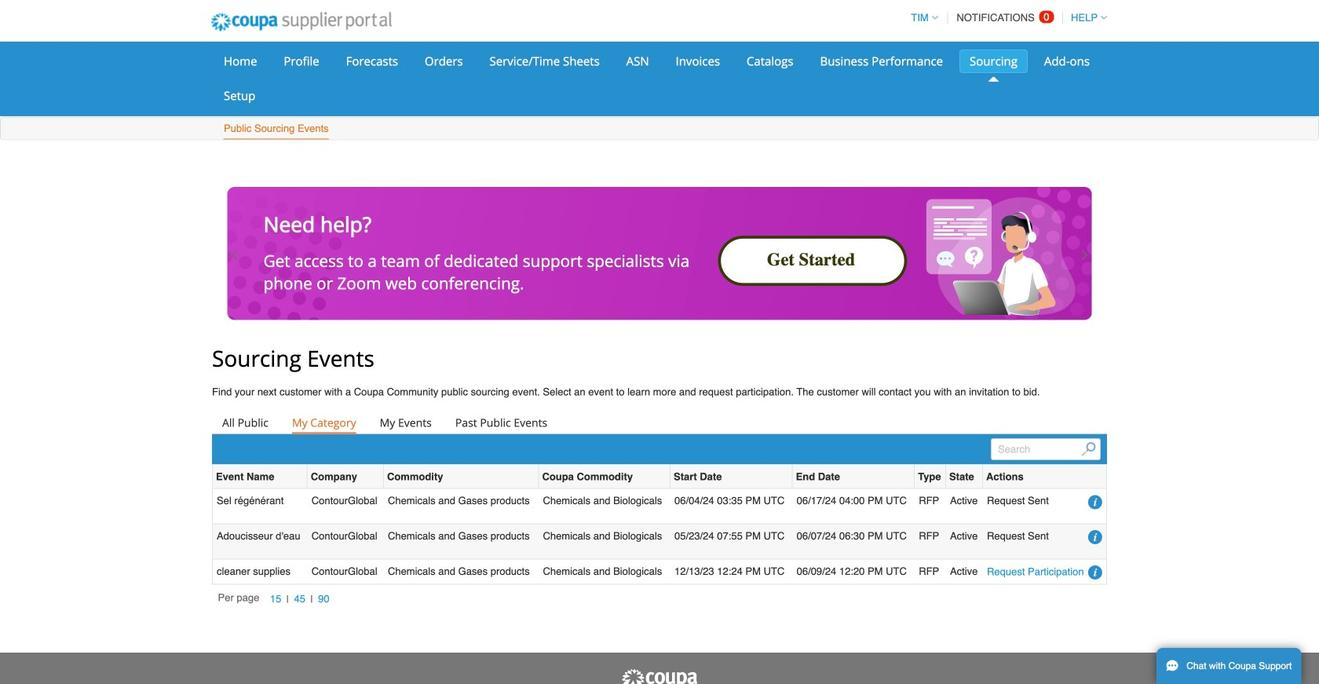 Task type: vqa. For each thing, say whether or not it's contained in the screenshot.
Next icon
yes



Task type: describe. For each thing, give the bounding box(es) containing it.
start date element
[[671, 465, 793, 489]]

Search text field
[[992, 438, 1101, 460]]

next image
[[1078, 249, 1091, 262]]

end date element
[[793, 465, 915, 489]]

state element
[[947, 465, 984, 489]]

company element
[[308, 465, 384, 489]]



Task type: locate. For each thing, give the bounding box(es) containing it.
0 vertical spatial navigation
[[904, 2, 1108, 33]]

coupa commodity element
[[539, 465, 671, 489]]

search image
[[1082, 442, 1096, 457]]

coupa supplier portal image
[[200, 2, 403, 42], [621, 669, 699, 684]]

event name element
[[213, 465, 308, 489]]

commodity element
[[384, 465, 539, 489]]

0 vertical spatial coupa supplier portal image
[[200, 2, 403, 42]]

navigation
[[904, 2, 1108, 33], [218, 591, 335, 608]]

1 vertical spatial coupa supplier portal image
[[621, 669, 699, 684]]

previous image
[[229, 249, 241, 262]]

tab list
[[212, 412, 1108, 434]]

0 horizontal spatial coupa supplier portal image
[[200, 2, 403, 42]]

1 horizontal spatial navigation
[[904, 2, 1108, 33]]

1 vertical spatial navigation
[[218, 591, 335, 608]]

1 horizontal spatial coupa supplier portal image
[[621, 669, 699, 684]]

actions element
[[984, 465, 1107, 489]]

0 horizontal spatial navigation
[[218, 591, 335, 608]]

type element
[[915, 465, 947, 489]]



